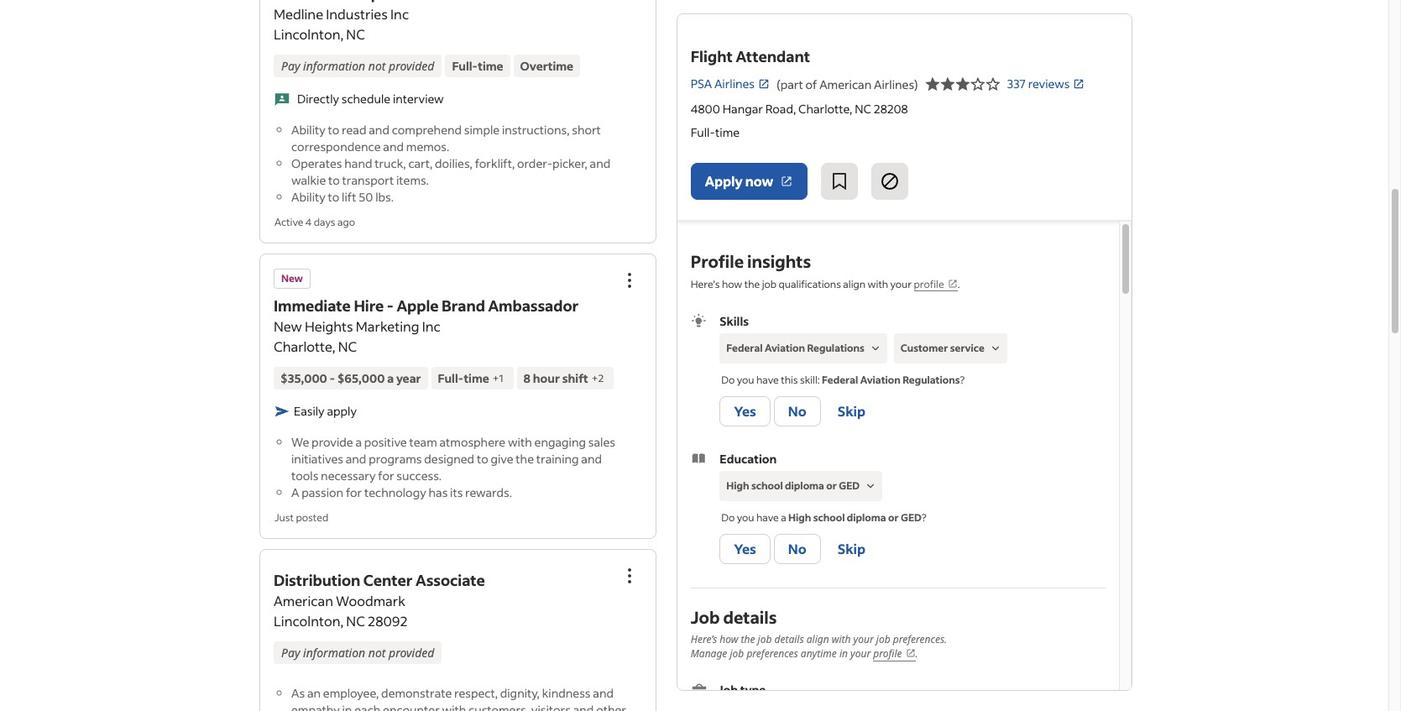 Task type: locate. For each thing, give the bounding box(es) containing it.
0 horizontal spatial school
[[752, 479, 783, 492]]

no button for education
[[774, 534, 821, 564]]

+ right shift
[[592, 372, 598, 384]]

here's
[[691, 278, 720, 291], [691, 632, 717, 647]]

align right qualifications
[[843, 278, 866, 291]]

0 vertical spatial or
[[826, 479, 837, 492]]

0 horizontal spatial charlotte,
[[274, 338, 335, 355]]

no for education
[[788, 540, 807, 558]]

nc inside distribution center associate american woodmark lincolnton, nc 28092
[[346, 612, 365, 630]]

provided for lincolnton, nc 28092
[[389, 645, 434, 661]]

for up technology
[[378, 468, 394, 484]]

school down education
[[752, 479, 783, 492]]

picker,
[[553, 155, 588, 171]]

regulations
[[807, 342, 865, 354], [903, 374, 960, 386]]

2 lincolnton, from the top
[[274, 612, 344, 630]]

and right "read"
[[369, 122, 390, 138]]

time
[[478, 58, 503, 74], [715, 124, 740, 140], [464, 370, 489, 386]]

1 pay from the top
[[281, 58, 300, 74]]

0 horizontal spatial +
[[493, 372, 499, 384]]

job left type
[[718, 682, 738, 698]]

full-time down 4800
[[691, 124, 740, 140]]

aviation up this
[[765, 342, 805, 354]]

1 vertical spatial here's
[[691, 632, 717, 647]]

profile link for profile insights
[[914, 278, 958, 291]]

apple
[[397, 296, 439, 316]]

yes button up education
[[720, 396, 771, 427]]

0 vertical spatial diploma
[[785, 479, 824, 492]]

1 horizontal spatial full-time
[[691, 124, 740, 140]]

1 + from the left
[[493, 372, 499, 384]]

provided up 'interview'
[[389, 58, 434, 74]]

2 vertical spatial time
[[464, 370, 489, 386]]

in down the employee,
[[342, 702, 352, 711]]

1 vertical spatial skip
[[838, 540, 866, 558]]

2 pay from the top
[[281, 645, 300, 661]]

overtime
[[520, 58, 574, 74]]

just posted
[[275, 511, 328, 524]]

ability
[[291, 122, 326, 138], [291, 189, 326, 205]]

active
[[275, 216, 304, 228]]

1 vertical spatial you
[[737, 511, 754, 524]]

how down job details
[[720, 632, 738, 647]]

1
[[499, 372, 503, 384]]

no button for skills
[[774, 396, 821, 427]]

aviation
[[765, 342, 805, 354], [860, 374, 901, 386]]

1 vertical spatial missing qualification image
[[863, 479, 878, 494]]

new
[[281, 272, 303, 285], [274, 317, 302, 335]]

federal down skills
[[727, 342, 763, 354]]

school
[[752, 479, 783, 492], [813, 511, 845, 524]]

no
[[788, 402, 807, 420], [788, 540, 807, 558]]

1 horizontal spatial align
[[843, 278, 866, 291]]

and right kindness at the left of page
[[593, 685, 614, 701]]

insights
[[747, 250, 811, 272]]

charlotte,
[[799, 101, 853, 117], [274, 338, 335, 355]]

job for job type
[[718, 682, 738, 698]]

1 horizontal spatial inc
[[422, 317, 441, 335]]

0 horizontal spatial diploma
[[785, 479, 824, 492]]

4
[[306, 216, 312, 228]]

new down immediate
[[274, 317, 302, 335]]

0 horizontal spatial or
[[826, 479, 837, 492]]

2 yes from the top
[[734, 540, 756, 558]]

2 vertical spatial full-
[[438, 370, 464, 386]]

with up give
[[508, 434, 532, 450]]

1 vertical spatial yes button
[[720, 534, 771, 564]]

1 vertical spatial job
[[718, 682, 738, 698]]

0 horizontal spatial profile
[[873, 647, 902, 661]]

with inside as an employee, demonstrate respect, dignity, kindness and empathy in each encounter with customers, visitors and othe
[[442, 702, 466, 711]]

time left 1
[[464, 370, 489, 386]]

0 vertical spatial lincolnton,
[[274, 25, 344, 43]]

as
[[291, 685, 305, 701]]

the down job details
[[741, 632, 755, 647]]

pay information not provided up the employee,
[[281, 645, 434, 661]]

here's down profile in the top of the page
[[691, 278, 720, 291]]

2 ability from the top
[[291, 189, 326, 205]]

2 no from the top
[[788, 540, 807, 558]]

missing qualification image
[[988, 341, 1003, 356]]

no for skills
[[788, 402, 807, 420]]

1 not from the top
[[368, 58, 386, 74]]

0 vertical spatial ged
[[839, 479, 860, 492]]

?
[[960, 374, 965, 386], [922, 511, 927, 524]]

1 vertical spatial charlotte,
[[274, 338, 335, 355]]

not interested image
[[880, 171, 900, 191]]

marketing
[[356, 317, 419, 335]]

new inside new heights marketing inc charlotte, nc
[[274, 317, 302, 335]]

anytime
[[801, 647, 837, 661]]

high inside high school diploma or ged button
[[727, 479, 749, 492]]

inc down immediate hire - apple brand ambassador button
[[422, 317, 441, 335]]

here's for here's how the job qualifications align with your
[[691, 278, 720, 291]]

job for job details
[[691, 606, 720, 628]]

full-time up simple
[[452, 58, 503, 74]]

and down kindness at the left of page
[[573, 702, 594, 711]]

information for lincolnton, nc
[[303, 58, 365, 74]]

1 vertical spatial ability
[[291, 189, 326, 205]]

education
[[720, 451, 777, 467]]

with right qualifications
[[868, 278, 889, 291]]

1 have from the top
[[756, 374, 779, 386]]

0 vertical spatial pay
[[281, 58, 300, 74]]

skip down do you have a high school diploma or ged ? at the right bottom
[[838, 540, 866, 558]]

profile for profile insights
[[914, 278, 944, 291]]

0 vertical spatial no
[[788, 402, 807, 420]]

1 vertical spatial align
[[807, 632, 829, 647]]

a inside we provide a positive team atmosphere with engaging sales initiatives and programs designed to give the training and tools necessary for success. a passion for technology has its rewards.
[[356, 434, 362, 450]]

1 pay information not provided from the top
[[281, 58, 434, 74]]

0 horizontal spatial a
[[356, 434, 362, 450]]

details down job details
[[775, 632, 804, 647]]

doilies,
[[435, 155, 473, 171]]

how for here's how the job qualifications align with your
[[722, 278, 743, 291]]

1 yes from the top
[[734, 402, 756, 420]]

to left give
[[477, 451, 488, 467]]

0 vertical spatial pay information not provided
[[281, 58, 434, 74]]

profile
[[914, 278, 944, 291], [873, 647, 902, 661]]

skip down do you have this skill: federal aviation regulations ?
[[838, 402, 866, 420]]

1 here's from the top
[[691, 278, 720, 291]]

apply now
[[705, 172, 773, 190]]

1 vertical spatial ged
[[901, 511, 922, 524]]

0 vertical spatial ?
[[960, 374, 965, 386]]

details up preferences
[[723, 606, 777, 628]]

. for here's how the job details align with your job preferences.
[[916, 647, 918, 661]]

nc inside new heights marketing inc charlotte, nc
[[338, 338, 357, 355]]

type
[[740, 682, 766, 698]]

here's how the job details align with your job preferences.
[[691, 632, 947, 647]]

diploma up do you have a high school diploma or ged ? at the right bottom
[[785, 479, 824, 492]]

hire
[[354, 296, 384, 316]]

1 vertical spatial inc
[[422, 317, 441, 335]]

1 vertical spatial ?
[[922, 511, 927, 524]]

airlines)
[[874, 76, 918, 92]]

regulations down customer
[[903, 374, 960, 386]]

job type
[[718, 682, 766, 698]]

1 horizontal spatial charlotte,
[[799, 101, 853, 117]]

0 horizontal spatial federal
[[727, 342, 763, 354]]

1 vertical spatial for
[[346, 484, 362, 500]]

job right manage
[[730, 647, 744, 661]]

2 information from the top
[[303, 645, 365, 661]]

1 information from the top
[[303, 58, 365, 74]]

pay for lincolnton, nc
[[281, 58, 300, 74]]

customer service button
[[894, 333, 1007, 364]]

training
[[536, 451, 579, 467]]

not
[[368, 58, 386, 74], [368, 645, 386, 661]]

0 horizontal spatial in
[[342, 702, 352, 711]]

profile for here's how the job details align with your job preferences.
[[873, 647, 902, 661]]

skills
[[720, 313, 749, 329]]

a for do you have a high school diploma or ged ?
[[781, 511, 786, 524]]

+ left the 8
[[493, 372, 499, 384]]

1 provided from the top
[[389, 58, 434, 74]]

your
[[891, 278, 912, 291], [854, 632, 874, 647], [851, 647, 871, 661]]

ability to read and comprehend simple instructions, short correspondence and memos. operates hand truck, cart, doilies, forklift, order-picker, and walkie to transport items. ability to lift 50 lbs.
[[291, 122, 611, 205]]

order-
[[517, 155, 553, 171]]

missing qualification image for federal aviation regulations
[[868, 341, 883, 356]]

2 not from the top
[[368, 645, 386, 661]]

1 vertical spatial have
[[756, 511, 779, 524]]

a
[[291, 484, 299, 500]]

federal right skill:
[[822, 374, 858, 386]]

pay up directly
[[281, 58, 300, 74]]

1 vertical spatial provided
[[389, 645, 434, 661]]

immediate hire - apple brand ambassador
[[274, 296, 579, 316]]

new up immediate
[[281, 272, 303, 285]]

pay information not provided up schedule
[[281, 58, 434, 74]]

skip button for skills
[[824, 396, 879, 427]]

1 skip button from the top
[[824, 396, 879, 427]]

distribution
[[274, 570, 360, 590]]

0 horizontal spatial inc
[[390, 5, 409, 23]]

provided down 28092
[[389, 645, 434, 661]]

1 vertical spatial -
[[330, 370, 335, 386]]

align for qualifications
[[843, 278, 866, 291]]

job details
[[691, 606, 777, 628]]

1 vertical spatial new
[[274, 317, 302, 335]]

1 vertical spatial federal
[[822, 374, 858, 386]]

profile link up customer service
[[914, 278, 958, 291]]

missing qualification image up do you have a high school diploma or ged ? at the right bottom
[[863, 479, 878, 494]]

1 horizontal spatial school
[[813, 511, 845, 524]]

service
[[950, 342, 985, 354]]

1 skip from the top
[[838, 402, 866, 420]]

charlotte, down of
[[799, 101, 853, 117]]

1 lincolnton, from the top
[[274, 25, 344, 43]]

regulations up do you have this skill: federal aviation regulations ?
[[807, 342, 865, 354]]

walkie
[[291, 172, 326, 188]]

simple
[[464, 122, 500, 138]]

charlotte, inside new heights marketing inc charlotte, nc
[[274, 338, 335, 355]]

1 vertical spatial aviation
[[860, 374, 901, 386]]

lincolnton, inside 'medline industries inc lincolnton, nc'
[[274, 25, 344, 43]]

2 you from the top
[[737, 511, 754, 524]]

nc down industries
[[346, 25, 365, 43]]

1 vertical spatial pay information not provided
[[281, 645, 434, 661]]

school down high school diploma or ged button
[[813, 511, 845, 524]]

0 vertical spatial here's
[[691, 278, 720, 291]]

new for new
[[281, 272, 303, 285]]

immediate
[[274, 296, 351, 316]]

2 skip button from the top
[[824, 534, 879, 564]]

1 vertical spatial full-time
[[691, 124, 740, 140]]

to up correspondence
[[328, 122, 339, 138]]

correspondence
[[291, 139, 381, 154]]

2 have from the top
[[756, 511, 779, 524]]

pay
[[281, 58, 300, 74], [281, 645, 300, 661]]

8 hour shift + 2
[[524, 370, 604, 386]]

no down do you have a high school diploma or ged ? at the right bottom
[[788, 540, 807, 558]]

and
[[369, 122, 390, 138], [383, 139, 404, 154], [590, 155, 611, 171], [346, 451, 366, 467], [581, 451, 602, 467], [593, 685, 614, 701], [573, 702, 594, 711]]

ged
[[839, 479, 860, 492], [901, 511, 922, 524]]

have for skills
[[756, 374, 779, 386]]

skip button for education
[[824, 534, 879, 564]]

american inside distribution center associate american woodmark lincolnton, nc 28092
[[274, 592, 333, 610]]

1 vertical spatial lincolnton,
[[274, 612, 344, 630]]

ability up correspondence
[[291, 122, 326, 138]]

2 provided from the top
[[389, 645, 434, 661]]

and up truck,
[[383, 139, 404, 154]]

0 vertical spatial information
[[303, 58, 365, 74]]

profile link right anytime
[[873, 647, 916, 662]]

items.
[[396, 172, 429, 188]]

missing qualification image inside federal aviation regulations button
[[868, 341, 883, 356]]

with for team
[[508, 434, 532, 450]]

0 vertical spatial how
[[722, 278, 743, 291]]

not down 28092
[[368, 645, 386, 661]]

you down high school diploma or ged
[[737, 511, 754, 524]]

1 vertical spatial a
[[356, 434, 362, 450]]

qualifications
[[779, 278, 841, 291]]

yes button up job details
[[720, 534, 771, 564]]

2 skip from the top
[[838, 540, 866, 558]]

encounter
[[383, 702, 440, 711]]

1 vertical spatial how
[[720, 632, 738, 647]]

full- down 4800
[[691, 124, 715, 140]]

2 do from the top
[[722, 511, 735, 524]]

new heights marketing inc charlotte, nc
[[274, 317, 441, 355]]

skip button down do you have a high school diploma or ged ? at the right bottom
[[824, 534, 879, 564]]

+
[[493, 372, 499, 384], [592, 372, 598, 384]]

0 vertical spatial ability
[[291, 122, 326, 138]]

have for education
[[756, 511, 779, 524]]

american right of
[[820, 76, 872, 92]]

1 horizontal spatial a
[[387, 370, 394, 386]]

profile link
[[914, 278, 958, 291], [873, 647, 916, 662]]

50
[[359, 189, 373, 205]]

with down the respect,
[[442, 702, 466, 711]]

1 horizontal spatial american
[[820, 76, 872, 92]]

lincolnton, down 'medline'
[[274, 25, 344, 43]]

0 vertical spatial yes button
[[720, 396, 771, 427]]

0 vertical spatial yes
[[734, 402, 756, 420]]

2 here's from the top
[[691, 632, 717, 647]]

2 horizontal spatial a
[[781, 511, 786, 524]]

0 vertical spatial aviation
[[765, 342, 805, 354]]

no button down this
[[774, 396, 821, 427]]

job up manage
[[691, 606, 720, 628]]

yes button for education
[[720, 534, 771, 564]]

have left this
[[756, 374, 779, 386]]

ability down walkie
[[291, 189, 326, 205]]

0 vertical spatial missing qualification image
[[868, 341, 883, 356]]

federal
[[727, 342, 763, 354], [822, 374, 858, 386]]

transport
[[342, 172, 394, 188]]

active 4 days ago
[[275, 216, 355, 228]]

time left "overtime"
[[478, 58, 503, 74]]

1 vertical spatial the
[[516, 451, 534, 467]]

missing qualification image inside high school diploma or ged button
[[863, 479, 878, 494]]

align for details
[[807, 632, 829, 647]]

not for lincolnton, nc 28092
[[368, 645, 386, 661]]

337
[[1007, 76, 1026, 92]]

2 no button from the top
[[774, 534, 821, 564]]

a down high school diploma or ged
[[781, 511, 786, 524]]

0 vertical spatial inc
[[390, 5, 409, 23]]

job actions for immediate hire - apple brand ambassador is collapsed image
[[619, 270, 640, 291]]

high down high school diploma or ged button
[[788, 511, 811, 524]]

yes up job details
[[734, 540, 756, 558]]

yes up education
[[734, 402, 756, 420]]

1 vertical spatial in
[[342, 702, 352, 711]]

missing qualification image up do you have this skill: federal aviation regulations ?
[[868, 341, 883, 356]]

2 yes button from the top
[[720, 534, 771, 564]]

0 vertical spatial for
[[378, 468, 394, 484]]

provided for lincolnton, nc
[[389, 58, 434, 74]]

manage
[[691, 647, 727, 661]]

a
[[387, 370, 394, 386], [356, 434, 362, 450], [781, 511, 786, 524]]

1 vertical spatial high
[[788, 511, 811, 524]]

0 vertical spatial details
[[723, 606, 777, 628]]

with
[[868, 278, 889, 291], [508, 434, 532, 450], [832, 632, 851, 647], [442, 702, 466, 711]]

do down skills
[[722, 374, 735, 386]]

0 vertical spatial profile
[[914, 278, 944, 291]]

regulations inside button
[[807, 342, 865, 354]]

2 pay information not provided from the top
[[281, 645, 434, 661]]

0 vertical spatial job
[[691, 606, 720, 628]]

1 no from the top
[[788, 402, 807, 420]]

+ inside full-time + 1
[[493, 372, 499, 384]]

1 vertical spatial no
[[788, 540, 807, 558]]

pay information not provided for lincolnton, nc
[[281, 58, 434, 74]]

pay for lincolnton, nc 28092
[[281, 645, 300, 661]]

job down the insights at the right
[[762, 278, 777, 291]]

the right give
[[516, 451, 534, 467]]

0 horizontal spatial -
[[330, 370, 335, 386]]

inc right industries
[[390, 5, 409, 23]]

1 do from the top
[[722, 374, 735, 386]]

in right anytime
[[840, 647, 848, 661]]

0 vertical spatial full-
[[452, 58, 478, 74]]

1 horizontal spatial ?
[[960, 374, 965, 386]]

american down distribution
[[274, 592, 333, 610]]

with right preferences
[[832, 632, 851, 647]]

full- up simple
[[452, 58, 478, 74]]

- right $35,000
[[330, 370, 335, 386]]

high down education
[[727, 479, 749, 492]]

the for here's how the job details align with your job preferences.
[[741, 632, 755, 647]]

rewards.
[[465, 484, 512, 500]]

1 no button from the top
[[774, 396, 821, 427]]

0 vertical spatial federal
[[727, 342, 763, 354]]

respect,
[[454, 685, 498, 701]]

1 horizontal spatial .
[[958, 278, 960, 291]]

0 vertical spatial you
[[737, 374, 754, 386]]

1 vertical spatial not
[[368, 645, 386, 661]]

not up "directly schedule interview"
[[368, 58, 386, 74]]

8
[[524, 370, 531, 386]]

1 horizontal spatial aviation
[[860, 374, 901, 386]]

- up marketing
[[387, 296, 394, 316]]

passion
[[302, 484, 343, 500]]

information up the employee,
[[303, 645, 365, 661]]

1 yes button from the top
[[720, 396, 771, 427]]

do down education
[[722, 511, 735, 524]]

2 + from the left
[[592, 372, 598, 384]]

no button down do you have a high school diploma or ged ? at the right bottom
[[774, 534, 821, 564]]

1 vertical spatial skip button
[[824, 534, 879, 564]]

0 vertical spatial no button
[[774, 396, 821, 427]]

0 vertical spatial not
[[368, 58, 386, 74]]

do for education
[[722, 511, 735, 524]]

time down hangar at the right top of the page
[[715, 124, 740, 140]]

for down necessary
[[346, 484, 362, 500]]

0 horizontal spatial ged
[[839, 479, 860, 492]]

easily
[[294, 403, 325, 419]]

airlines
[[714, 76, 755, 92]]

yes for skills
[[734, 402, 756, 420]]

lincolnton, down distribution
[[274, 612, 344, 630]]

0 vertical spatial profile link
[[914, 278, 958, 291]]

do for skills
[[722, 374, 735, 386]]

nc down "heights"
[[338, 338, 357, 355]]

0 vertical spatial high
[[727, 479, 749, 492]]

4800 hangar road, charlotte, nc 28208
[[691, 101, 908, 117]]

profile right anytime
[[873, 647, 902, 661]]

your for here's how the job qualifications align with your
[[891, 278, 912, 291]]

full- right 'year' at bottom left
[[438, 370, 464, 386]]

skip button down do you have this skill: federal aviation regulations ?
[[824, 396, 879, 427]]

high school diploma or ged button
[[720, 471, 883, 501]]

1 vertical spatial or
[[888, 511, 899, 524]]

skip for skills
[[838, 402, 866, 420]]

have down high school diploma or ged
[[756, 511, 779, 524]]

the down profile insights
[[745, 278, 760, 291]]

1 vertical spatial pay
[[281, 645, 300, 661]]

no down this
[[788, 402, 807, 420]]

missing qualification image
[[868, 341, 883, 356], [863, 479, 878, 494]]

1 vertical spatial regulations
[[903, 374, 960, 386]]

1 vertical spatial yes
[[734, 540, 756, 558]]

0 vertical spatial .
[[958, 278, 960, 291]]

3 out of 5 stars image
[[925, 74, 1001, 94]]

with for qualifications
[[868, 278, 889, 291]]

manage job preferences anytime in your
[[691, 647, 873, 661]]

medline
[[274, 5, 323, 23]]

1 horizontal spatial in
[[840, 647, 848, 661]]

with inside we provide a positive team atmosphere with engaging sales initiatives and programs designed to give the training and tools necessary for success. a passion for technology has its rewards.
[[508, 434, 532, 450]]

1 you from the top
[[737, 374, 754, 386]]

aviation down customer
[[860, 374, 901, 386]]

1 horizontal spatial or
[[888, 511, 899, 524]]



Task type: vqa. For each thing, say whether or not it's contained in the screenshot.
2nd Ability from the bottom of the Ability To Read And Comprehend Simple Instructions, Short Correspondence And Memos. Operates Hand Truck, Cart, Doilies, Forklift, Order-Picker, And Walkie To Transport Items. Ability To Lift 50 Lbs.
yes



Task type: describe. For each thing, give the bounding box(es) containing it.
customer
[[901, 342, 948, 354]]

job left preferences.
[[876, 632, 891, 647]]

provide
[[312, 434, 353, 450]]

skip for education
[[838, 540, 866, 558]]

lift
[[342, 189, 356, 205]]

designed
[[424, 451, 474, 467]]

has
[[429, 484, 448, 500]]

1 ability from the top
[[291, 122, 326, 138]]

profile link for here's how the job details align with your job preferences.
[[873, 647, 916, 662]]

ged inside button
[[839, 479, 860, 492]]

flight
[[691, 46, 733, 66]]

directly
[[297, 91, 339, 107]]

team
[[409, 434, 437, 450]]

preferences
[[747, 647, 798, 661]]

$35,000
[[280, 370, 327, 386]]

operates
[[291, 155, 342, 171]]

0 vertical spatial -
[[387, 296, 394, 316]]

1 vertical spatial full-
[[691, 124, 715, 140]]

save this job image
[[830, 171, 850, 191]]

information for lincolnton, nc 28092
[[303, 645, 365, 661]]

center
[[363, 570, 413, 590]]

do you have this skill: federal aviation regulations ?
[[722, 374, 965, 386]]

0 vertical spatial in
[[840, 647, 848, 661]]

of
[[806, 76, 817, 92]]

psa
[[691, 76, 712, 92]]

necessary
[[321, 468, 376, 484]]

337 reviews link
[[1007, 76, 1085, 92]]

pay information not provided for lincolnton, nc 28092
[[281, 645, 434, 661]]

days
[[314, 216, 335, 228]]

school inside button
[[752, 479, 783, 492]]

yes button for skills
[[720, 396, 771, 427]]

with for details
[[832, 632, 851, 647]]

easily apply
[[294, 403, 357, 419]]

ambassador
[[488, 296, 579, 316]]

job actions for distribution center associate is collapsed image
[[619, 566, 640, 586]]

instructions,
[[502, 122, 570, 138]]

. for profile insights
[[958, 278, 960, 291]]

interview
[[393, 91, 444, 107]]

we
[[291, 434, 309, 450]]

atmosphere
[[440, 434, 506, 450]]

nc inside 'medline industries inc lincolnton, nc'
[[346, 25, 365, 43]]

customer service
[[901, 342, 985, 354]]

directly schedule interview
[[297, 91, 444, 107]]

success.
[[397, 468, 442, 484]]

shift
[[562, 370, 588, 386]]

dignity,
[[500, 685, 540, 701]]

immediate hire - apple brand ambassador button
[[274, 296, 579, 316]]

industries
[[326, 5, 388, 23]]

empathy
[[291, 702, 340, 711]]

psa airlines
[[691, 76, 755, 92]]

memos.
[[406, 139, 449, 154]]

1 horizontal spatial high
[[788, 511, 811, 524]]

an
[[307, 685, 321, 701]]

psa airlines link
[[691, 75, 770, 93]]

0 vertical spatial full-time
[[452, 58, 503, 74]]

not for lincolnton, nc
[[368, 58, 386, 74]]

customers,
[[469, 702, 529, 711]]

the inside we provide a positive team atmosphere with engaging sales initiatives and programs designed to give the training and tools necessary for success. a passion for technology has its rewards.
[[516, 451, 534, 467]]

1 horizontal spatial for
[[378, 468, 394, 484]]

inc inside new heights marketing inc charlotte, nc
[[422, 317, 441, 335]]

positive
[[364, 434, 407, 450]]

each
[[354, 702, 381, 711]]

schedule
[[342, 91, 391, 107]]

1 vertical spatial time
[[715, 124, 740, 140]]

road,
[[766, 101, 796, 117]]

28092
[[368, 612, 408, 630]]

programs
[[369, 451, 422, 467]]

nc left 28208
[[855, 101, 871, 117]]

reviews
[[1028, 76, 1070, 92]]

preferences.
[[893, 632, 947, 647]]

to left lift
[[328, 189, 339, 205]]

initiatives
[[291, 451, 343, 467]]

1 vertical spatial details
[[775, 632, 804, 647]]

1 horizontal spatial regulations
[[903, 374, 960, 386]]

how for here's how the job details align with your job preferences.
[[720, 632, 738, 647]]

skill:
[[800, 374, 820, 386]]

+ inside 8 hour shift + 2
[[592, 372, 598, 384]]

28208
[[874, 101, 908, 117]]

here's for here's how the job details align with your job preferences.
[[691, 632, 717, 647]]

1 vertical spatial diploma
[[847, 511, 886, 524]]

and up necessary
[[346, 451, 366, 467]]

federal aviation regulations button
[[720, 333, 887, 364]]

to down operates
[[328, 172, 340, 188]]

diploma inside button
[[785, 479, 824, 492]]

1 horizontal spatial federal
[[822, 374, 858, 386]]

apply
[[705, 172, 743, 190]]

federal inside button
[[727, 342, 763, 354]]

federal aviation regulations
[[727, 342, 865, 354]]

brand
[[442, 296, 485, 316]]

medline industries inc lincolnton, nc
[[274, 5, 409, 43]]

$35,000 - $65,000 a year
[[280, 370, 421, 386]]

aviation inside button
[[765, 342, 805, 354]]

or inside high school diploma or ged button
[[826, 479, 837, 492]]

tools
[[291, 468, 318, 484]]

you for education
[[737, 511, 754, 524]]

new for new heights marketing inc charlotte, nc
[[274, 317, 302, 335]]

your for here's how the job details align with your job preferences.
[[854, 632, 874, 647]]

short
[[572, 122, 601, 138]]

you for skills
[[737, 374, 754, 386]]

and down sales
[[581, 451, 602, 467]]

inc inside 'medline industries inc lincolnton, nc'
[[390, 5, 409, 23]]

demonstrate
[[381, 685, 452, 701]]

to inside we provide a positive team atmosphere with engaging sales initiatives and programs designed to give the training and tools necessary for success. a passion for technology has its rewards.
[[477, 451, 488, 467]]

the for here's how the job qualifications align with your
[[745, 278, 760, 291]]

just
[[275, 511, 294, 524]]

in inside as an employee, demonstrate respect, dignity, kindness and empathy in each encounter with customers, visitors and othe
[[342, 702, 352, 711]]

we provide a positive team atmosphere with engaging sales initiatives and programs designed to give the training and tools necessary for success. a passion for technology has its rewards.
[[291, 434, 615, 500]]

0 vertical spatial time
[[478, 58, 503, 74]]

cart,
[[408, 155, 433, 171]]

lincolnton, inside distribution center associate american woodmark lincolnton, nc 28092
[[274, 612, 344, 630]]

(part
[[777, 76, 803, 92]]

1 vertical spatial school
[[813, 511, 845, 524]]

flight attendant
[[691, 46, 810, 66]]

visitors
[[531, 702, 571, 711]]

its
[[450, 484, 463, 500]]

and right picker,
[[590, 155, 611, 171]]

heights
[[305, 317, 353, 335]]

0 vertical spatial charlotte,
[[799, 101, 853, 117]]

job down job details
[[758, 632, 772, 647]]

read
[[342, 122, 366, 138]]

4800
[[691, 101, 720, 117]]

distribution center associate button
[[274, 570, 485, 590]]

2
[[598, 372, 604, 384]]

hangar
[[723, 101, 763, 117]]

a for $35,000 - $65,000 a year
[[387, 370, 394, 386]]

posted
[[296, 511, 328, 524]]

missing qualification image for high school diploma or ged
[[863, 479, 878, 494]]

yes for education
[[734, 540, 756, 558]]

1 horizontal spatial ged
[[901, 511, 922, 524]]

here's how the job qualifications align with your
[[691, 278, 914, 291]]

0 horizontal spatial for
[[346, 484, 362, 500]]

sales
[[588, 434, 615, 450]]



